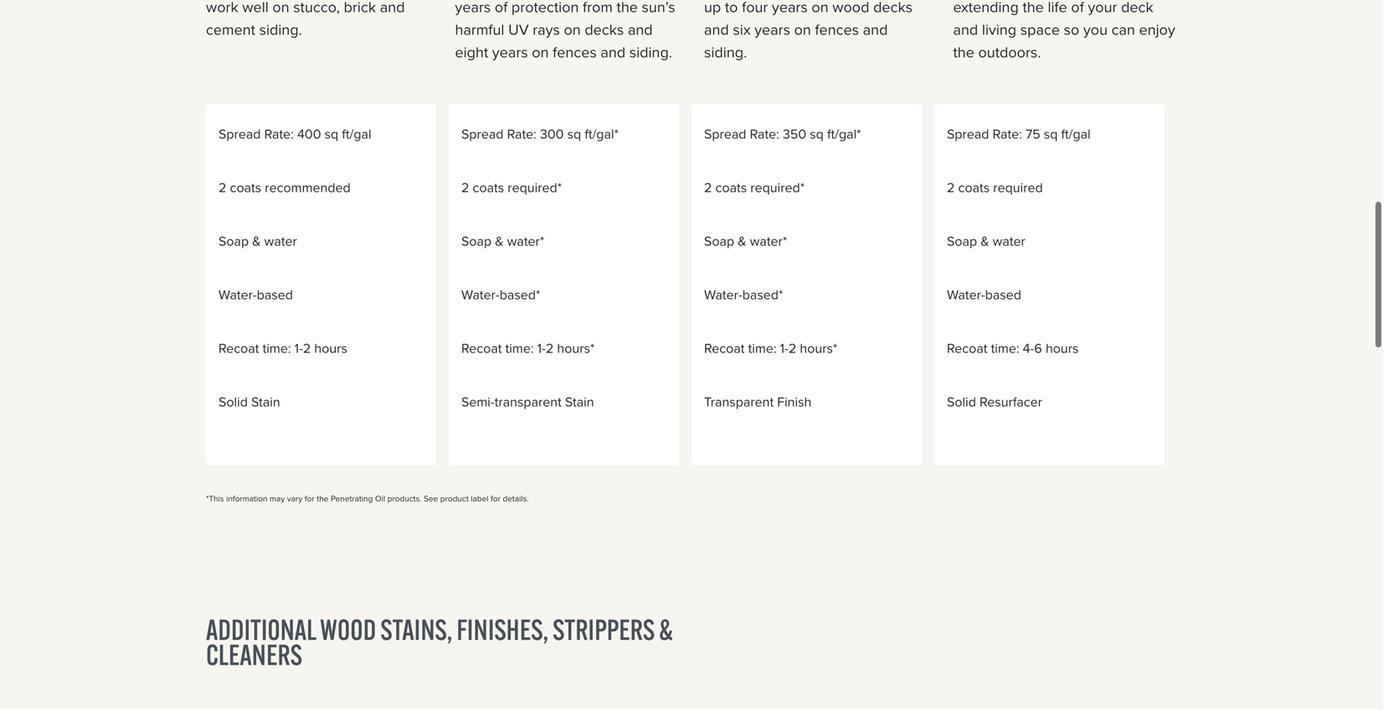 Task type: describe. For each thing, give the bounding box(es) containing it.
& for spread rate: 400 sq ft/gal
[[252, 231, 261, 251]]

solid resurfacer
[[947, 392, 1043, 412]]

sq for 350
[[810, 124, 824, 144]]

2 coats required* for 350
[[704, 178, 805, 198]]

time: for stain
[[263, 338, 291, 358]]

recoat time: 4-6 hours
[[947, 338, 1079, 358]]

soap for spread rate: 400 sq ft/gal
[[219, 231, 249, 251]]

spread rate: 300 sq ft/gal*
[[462, 124, 619, 144]]

coats for spread rate: 400 sq ft/gal
[[230, 178, 261, 198]]

water for required
[[993, 231, 1026, 251]]

*this information may vary for the penetrating oil products. see product label for details.
[[206, 492, 529, 505]]

ft/gal* for spread rate: 350 sq ft/gal*
[[828, 124, 862, 144]]

rate: for 350
[[750, 124, 780, 144]]

transparent
[[495, 392, 562, 412]]

spread rate: 350 sq ft/gal*
[[704, 124, 862, 144]]

spread rate: 400 sq ft/gal
[[219, 124, 372, 144]]

time: for resurfacer
[[991, 338, 1020, 358]]

sq for 400
[[325, 124, 339, 144]]

2 coats required* for 300
[[462, 178, 562, 198]]

semi-transparent stain
[[462, 392, 594, 412]]

solid for solid stain
[[219, 392, 248, 412]]

penetrating
[[331, 492, 373, 505]]

hours* for transparent
[[557, 338, 595, 358]]

ft/gal for spread rate: 75 sq ft/gal
[[1062, 124, 1091, 144]]

ft/gal* for spread rate: 300 sq ft/gal*
[[585, 124, 619, 144]]

details.
[[503, 492, 529, 505]]

recoat time: 1-2 hours
[[219, 338, 348, 358]]

coats for spread rate: 75 sq ft/gal
[[959, 178, 990, 198]]

1 for from the left
[[305, 492, 315, 505]]

based for 1-
[[257, 285, 293, 305]]

water- for semi-transparent stain
[[462, 285, 500, 305]]

hours for recoat time: 4-6 hours
[[1046, 338, 1079, 358]]

time: for transparent
[[506, 338, 534, 358]]

& inside the additional wood stains, finishes, strippers & cleaners
[[659, 612, 673, 647]]

rate: for 75
[[993, 124, 1023, 144]]

hours for recoat time: 1-2 hours
[[314, 338, 348, 358]]

1- for finish
[[780, 338, 789, 358]]

based for 4-
[[986, 285, 1022, 305]]

rate: for 400
[[264, 124, 294, 144]]

soap & water for recommended
[[219, 231, 297, 251]]

product
[[440, 492, 469, 505]]

soap for spread rate: 300 sq ft/gal*
[[462, 231, 492, 251]]

soap for spread rate: 350 sq ft/gal*
[[704, 231, 735, 251]]

4-
[[1023, 338, 1035, 358]]

350
[[783, 124, 807, 144]]

spread rate: 75 sq ft/gal
[[947, 124, 1091, 144]]

recoat for semi-transparent stain
[[462, 338, 502, 358]]

water-based for recoat time: 1-2 hours
[[219, 285, 293, 305]]

soap for spread rate: 75 sq ft/gal
[[947, 231, 978, 251]]

water- for solid stain
[[219, 285, 257, 305]]

300
[[540, 124, 564, 144]]

& for spread rate: 75 sq ft/gal
[[981, 231, 990, 251]]

strippers
[[553, 612, 655, 647]]

information
[[226, 492, 268, 505]]

semi-
[[462, 392, 495, 412]]

oil
[[375, 492, 385, 505]]

additional
[[206, 612, 316, 647]]

finish
[[777, 392, 812, 412]]

rate: for 300
[[507, 124, 537, 144]]

additional wood stains, finishes, strippers & cleaners
[[206, 612, 673, 673]]

wood
[[320, 612, 376, 647]]

finishes,
[[457, 612, 549, 647]]



Task type: locate. For each thing, give the bounding box(es) containing it.
3 coats from the left
[[716, 178, 747, 198]]

0 horizontal spatial water-based*
[[462, 285, 541, 305]]

2 soap & water from the left
[[947, 231, 1026, 251]]

recoat
[[219, 338, 259, 358], [462, 338, 502, 358], [704, 338, 745, 358], [947, 338, 988, 358]]

stain right transparent
[[565, 392, 594, 412]]

spread for spread rate: 400 sq ft/gal
[[219, 124, 261, 144]]

rate:
[[264, 124, 294, 144], [507, 124, 537, 144], [750, 124, 780, 144], [993, 124, 1023, 144]]

0 horizontal spatial water
[[264, 231, 297, 251]]

3 soap from the left
[[704, 231, 735, 251]]

2 coats required* down spread rate: 350 sq ft/gal*
[[704, 178, 805, 198]]

ft/gal*
[[585, 124, 619, 144], [828, 124, 862, 144]]

4 spread from the left
[[947, 124, 990, 144]]

4 recoat from the left
[[947, 338, 988, 358]]

coats down "spread rate: 300 sq ft/gal*"
[[473, 178, 504, 198]]

water down 2 coats recommended on the left of page
[[264, 231, 297, 251]]

water- for solid resurfacer
[[947, 285, 986, 305]]

recoat time: 1-2 hours* up transparent
[[462, 338, 595, 358]]

sq right 400 on the left top
[[325, 124, 339, 144]]

recoat for solid resurfacer
[[947, 338, 988, 358]]

0 horizontal spatial solid
[[219, 392, 248, 412]]

water*
[[507, 231, 545, 251], [750, 231, 788, 251]]

stain down recoat time: 1-2 hours
[[251, 392, 280, 412]]

0 horizontal spatial water*
[[507, 231, 545, 251]]

recoat time: 1-2 hours* for transparent
[[704, 338, 838, 358]]

0 horizontal spatial for
[[305, 492, 315, 505]]

spread up 2 coats required at the top of the page
[[947, 124, 990, 144]]

the
[[317, 492, 329, 505]]

1 water-based* from the left
[[462, 285, 541, 305]]

coats for spread rate: 350 sq ft/gal*
[[716, 178, 747, 198]]

time:
[[263, 338, 291, 358], [506, 338, 534, 358], [748, 338, 777, 358], [991, 338, 1020, 358]]

2 water from the left
[[993, 231, 1026, 251]]

soap & water for required
[[947, 231, 1026, 251]]

1 soap & water from the left
[[219, 231, 297, 251]]

0 horizontal spatial soap & water*
[[462, 231, 545, 251]]

recoat time: 1-2 hours* for semi-
[[462, 338, 595, 358]]

1 solid from the left
[[219, 392, 248, 412]]

2 horizontal spatial 1-
[[780, 338, 789, 358]]

sq for 300
[[568, 124, 581, 144]]

4 coats from the left
[[959, 178, 990, 198]]

2 rate: from the left
[[507, 124, 537, 144]]

resurfacer
[[980, 392, 1043, 412]]

2 coats from the left
[[473, 178, 504, 198]]

1 soap & water* from the left
[[462, 231, 545, 251]]

cleaners
[[206, 637, 302, 673]]

solid for solid resurfacer
[[947, 392, 977, 412]]

0 horizontal spatial ft/gal
[[342, 124, 372, 144]]

soap & water down 2 coats required at the top of the page
[[947, 231, 1026, 251]]

coats down spread rate: 350 sq ft/gal*
[[716, 178, 747, 198]]

1 horizontal spatial 1-
[[537, 338, 546, 358]]

ft/gal* right 300 at left
[[585, 124, 619, 144]]

2 soap & water* from the left
[[704, 231, 788, 251]]

transparent finish
[[704, 392, 812, 412]]

hours* up transparent
[[557, 338, 595, 358]]

2 hours* from the left
[[800, 338, 838, 358]]

3 rate: from the left
[[750, 124, 780, 144]]

required* for 350
[[751, 178, 805, 198]]

0 horizontal spatial hours*
[[557, 338, 595, 358]]

water-based* for transparent
[[704, 285, 783, 305]]

products.
[[388, 492, 422, 505]]

1 horizontal spatial ft/gal*
[[828, 124, 862, 144]]

water-based
[[219, 285, 293, 305], [947, 285, 1022, 305]]

required
[[994, 178, 1043, 198]]

2 based from the left
[[986, 285, 1022, 305]]

water* for 350
[[750, 231, 788, 251]]

recoat time: 1-2 hours* up transparent finish at the right bottom
[[704, 338, 838, 358]]

0 horizontal spatial water-based
[[219, 285, 293, 305]]

0 horizontal spatial hours
[[314, 338, 348, 358]]

1 horizontal spatial water*
[[750, 231, 788, 251]]

1- for stain
[[295, 338, 303, 358]]

1 spread from the left
[[219, 124, 261, 144]]

required*
[[508, 178, 562, 198], [751, 178, 805, 198]]

water for recommended
[[264, 231, 297, 251]]

stains,
[[381, 612, 453, 647]]

0 horizontal spatial required*
[[508, 178, 562, 198]]

vary
[[287, 492, 303, 505]]

1 horizontal spatial hours
[[1046, 338, 1079, 358]]

recoat for solid stain
[[219, 338, 259, 358]]

spread for spread rate: 350 sq ft/gal*
[[704, 124, 747, 144]]

for
[[305, 492, 315, 505], [491, 492, 501, 505]]

1 horizontal spatial ft/gal
[[1062, 124, 1091, 144]]

1 water from the left
[[264, 231, 297, 251]]

required* for 300
[[508, 178, 562, 198]]

water down required
[[993, 231, 1026, 251]]

1 horizontal spatial based*
[[743, 285, 783, 305]]

recoat up solid resurfacer
[[947, 338, 988, 358]]

based up recoat time: 4-6 hours
[[986, 285, 1022, 305]]

2 recoat time: 1-2 hours* from the left
[[704, 338, 838, 358]]

1 required* from the left
[[508, 178, 562, 198]]

1- for transparent
[[537, 338, 546, 358]]

rate: left 75
[[993, 124, 1023, 144]]

2 coats required* down "spread rate: 300 sq ft/gal*"
[[462, 178, 562, 198]]

2 required* from the left
[[751, 178, 805, 198]]

2 coats recommended
[[219, 178, 351, 198]]

&
[[252, 231, 261, 251], [495, 231, 504, 251], [738, 231, 747, 251], [981, 231, 990, 251], [659, 612, 673, 647]]

1 ft/gal* from the left
[[585, 124, 619, 144]]

3 1- from the left
[[780, 338, 789, 358]]

1 horizontal spatial for
[[491, 492, 501, 505]]

soap
[[219, 231, 249, 251], [462, 231, 492, 251], [704, 231, 735, 251], [947, 231, 978, 251]]

2 for from the left
[[491, 492, 501, 505]]

spread for spread rate: 75 sq ft/gal
[[947, 124, 990, 144]]

0 horizontal spatial ft/gal*
[[585, 124, 619, 144]]

1 based* from the left
[[500, 285, 541, 305]]

coats left required
[[959, 178, 990, 198]]

1 2 coats required* from the left
[[462, 178, 562, 198]]

solid down recoat time: 1-2 hours
[[219, 392, 248, 412]]

sq right 75
[[1044, 124, 1058, 144]]

1 horizontal spatial hours*
[[800, 338, 838, 358]]

recoat up semi-
[[462, 338, 502, 358]]

time: up semi-transparent stain
[[506, 338, 534, 358]]

recommended
[[265, 178, 351, 198]]

1 water-based from the left
[[219, 285, 293, 305]]

2 stain from the left
[[565, 392, 594, 412]]

water- for transparent finish
[[704, 285, 743, 305]]

ft/gal
[[342, 124, 372, 144], [1062, 124, 1091, 144]]

2 soap from the left
[[462, 231, 492, 251]]

2 1- from the left
[[537, 338, 546, 358]]

1 horizontal spatial required*
[[751, 178, 805, 198]]

4 soap from the left
[[947, 231, 978, 251]]

1 hours from the left
[[314, 338, 348, 358]]

3 recoat from the left
[[704, 338, 745, 358]]

ft/gal right 400 on the left top
[[342, 124, 372, 144]]

2 based* from the left
[[743, 285, 783, 305]]

coats for spread rate: 300 sq ft/gal*
[[473, 178, 504, 198]]

time: up transparent finish at the right bottom
[[748, 338, 777, 358]]

rate: left 300 at left
[[507, 124, 537, 144]]

based up recoat time: 1-2 hours
[[257, 285, 293, 305]]

1 recoat from the left
[[219, 338, 259, 358]]

ft/gal* right 350
[[828, 124, 862, 144]]

hours* up the finish
[[800, 338, 838, 358]]

1 rate: from the left
[[264, 124, 294, 144]]

2 recoat from the left
[[462, 338, 502, 358]]

water
[[264, 231, 297, 251], [993, 231, 1026, 251]]

6
[[1035, 338, 1043, 358]]

stain
[[251, 392, 280, 412], [565, 392, 594, 412]]

water-based for recoat time: 4-6 hours
[[947, 285, 1022, 305]]

1 water- from the left
[[219, 285, 257, 305]]

2 ft/gal from the left
[[1062, 124, 1091, 144]]

2
[[219, 178, 226, 198], [462, 178, 469, 198], [704, 178, 712, 198], [947, 178, 955, 198], [303, 338, 311, 358], [546, 338, 554, 358], [789, 338, 797, 358]]

2 water- from the left
[[462, 285, 500, 305]]

2 water-based from the left
[[947, 285, 1022, 305]]

4 rate: from the left
[[993, 124, 1023, 144]]

water-
[[219, 285, 257, 305], [462, 285, 500, 305], [704, 285, 743, 305], [947, 285, 986, 305]]

1 horizontal spatial water-based*
[[704, 285, 783, 305]]

1 horizontal spatial solid
[[947, 392, 977, 412]]

4 time: from the left
[[991, 338, 1020, 358]]

spread left 350
[[704, 124, 747, 144]]

& for spread rate: 300 sq ft/gal*
[[495, 231, 504, 251]]

1 horizontal spatial water-based
[[947, 285, 1022, 305]]

1 horizontal spatial water
[[993, 231, 1026, 251]]

1 horizontal spatial 2 coats required*
[[704, 178, 805, 198]]

& for spread rate: 350 sq ft/gal*
[[738, 231, 747, 251]]

rate: left 350
[[750, 124, 780, 144]]

1 time: from the left
[[263, 338, 291, 358]]

1-
[[295, 338, 303, 358], [537, 338, 546, 358], [780, 338, 789, 358]]

soap & water
[[219, 231, 297, 251], [947, 231, 1026, 251]]

0 horizontal spatial based*
[[500, 285, 541, 305]]

rate: left 400 on the left top
[[264, 124, 294, 144]]

2 time: from the left
[[506, 338, 534, 358]]

required* down "spread rate: 300 sq ft/gal*"
[[508, 178, 562, 198]]

1 horizontal spatial based
[[986, 285, 1022, 305]]

soap & water*
[[462, 231, 545, 251], [704, 231, 788, 251]]

75
[[1026, 124, 1041, 144]]

hours
[[314, 338, 348, 358], [1046, 338, 1079, 358]]

recoat up transparent
[[704, 338, 745, 358]]

2 coats required*
[[462, 178, 562, 198], [704, 178, 805, 198]]

time: for finish
[[748, 338, 777, 358]]

3 time: from the left
[[748, 338, 777, 358]]

solid left the resurfacer
[[947, 392, 977, 412]]

*this
[[206, 492, 224, 505]]

water-based* for semi-
[[462, 285, 541, 305]]

water* for 300
[[507, 231, 545, 251]]

2 hours from the left
[[1046, 338, 1079, 358]]

4 water- from the left
[[947, 285, 986, 305]]

0 horizontal spatial recoat time: 1-2 hours*
[[462, 338, 595, 358]]

time: up solid stain
[[263, 338, 291, 358]]

water-based up recoat time: 4-6 hours
[[947, 285, 1022, 305]]

1 horizontal spatial soap & water*
[[704, 231, 788, 251]]

0 horizontal spatial based
[[257, 285, 293, 305]]

3 water- from the left
[[704, 285, 743, 305]]

1 hours* from the left
[[557, 338, 595, 358]]

based* for transparent
[[743, 285, 783, 305]]

sq
[[325, 124, 339, 144], [568, 124, 581, 144], [810, 124, 824, 144], [1044, 124, 1058, 144]]

1 stain from the left
[[251, 392, 280, 412]]

recoat up solid stain
[[219, 338, 259, 358]]

1 ft/gal from the left
[[342, 124, 372, 144]]

recoat time: 1-2 hours*
[[462, 338, 595, 358], [704, 338, 838, 358]]

may
[[270, 492, 285, 505]]

soap & water* for 350
[[704, 231, 788, 251]]

2 2 coats required* from the left
[[704, 178, 805, 198]]

sq right 300 at left
[[568, 124, 581, 144]]

1 1- from the left
[[295, 338, 303, 358]]

0 horizontal spatial 2 coats required*
[[462, 178, 562, 198]]

0 horizontal spatial soap & water
[[219, 231, 297, 251]]

spread left 300 at left
[[462, 124, 504, 144]]

recoat for transparent finish
[[704, 338, 745, 358]]

coats left recommended
[[230, 178, 261, 198]]

2 coats required
[[947, 178, 1043, 198]]

4 sq from the left
[[1044, 124, 1058, 144]]

1 horizontal spatial stain
[[565, 392, 594, 412]]

2 solid from the left
[[947, 392, 977, 412]]

required* down spread rate: 350 sq ft/gal*
[[751, 178, 805, 198]]

water-based*
[[462, 285, 541, 305], [704, 285, 783, 305]]

spread
[[219, 124, 261, 144], [462, 124, 504, 144], [704, 124, 747, 144], [947, 124, 990, 144]]

water-based up recoat time: 1-2 hours
[[219, 285, 293, 305]]

solid stain
[[219, 392, 280, 412]]

hours* for finish
[[800, 338, 838, 358]]

0 horizontal spatial stain
[[251, 392, 280, 412]]

400
[[297, 124, 321, 144]]

2 spread from the left
[[462, 124, 504, 144]]

1 sq from the left
[[325, 124, 339, 144]]

based
[[257, 285, 293, 305], [986, 285, 1022, 305]]

hours*
[[557, 338, 595, 358], [800, 338, 838, 358]]

1 horizontal spatial recoat time: 1-2 hours*
[[704, 338, 838, 358]]

2 water* from the left
[[750, 231, 788, 251]]

1 soap from the left
[[219, 231, 249, 251]]

for right the label
[[491, 492, 501, 505]]

1 water* from the left
[[507, 231, 545, 251]]

2 ft/gal* from the left
[[828, 124, 862, 144]]

soap & water* for 300
[[462, 231, 545, 251]]

ft/gal right 75
[[1062, 124, 1091, 144]]

see
[[424, 492, 438, 505]]

3 spread from the left
[[704, 124, 747, 144]]

time: left 4- on the right of the page
[[991, 338, 1020, 358]]

ft/gal for spread rate: 400 sq ft/gal
[[342, 124, 372, 144]]

2 sq from the left
[[568, 124, 581, 144]]

sq for 75
[[1044, 124, 1058, 144]]

transparent
[[704, 392, 774, 412]]

soap & water down 2 coats recommended on the left of page
[[219, 231, 297, 251]]

solid
[[219, 392, 248, 412], [947, 392, 977, 412]]

1 coats from the left
[[230, 178, 261, 198]]

1 horizontal spatial soap & water
[[947, 231, 1026, 251]]

spread left 400 on the left top
[[219, 124, 261, 144]]

2 water-based* from the left
[[704, 285, 783, 305]]

1 based from the left
[[257, 285, 293, 305]]

sq right 350
[[810, 124, 824, 144]]

3 sq from the left
[[810, 124, 824, 144]]

for left the
[[305, 492, 315, 505]]

coats
[[230, 178, 261, 198], [473, 178, 504, 198], [716, 178, 747, 198], [959, 178, 990, 198]]

1 recoat time: 1-2 hours* from the left
[[462, 338, 595, 358]]

spread for spread rate: 300 sq ft/gal*
[[462, 124, 504, 144]]

based*
[[500, 285, 541, 305], [743, 285, 783, 305]]

0 horizontal spatial 1-
[[295, 338, 303, 358]]

based* for semi-
[[500, 285, 541, 305]]

label
[[471, 492, 489, 505]]



Task type: vqa. For each thing, say whether or not it's contained in the screenshot.
Explore Colors the Explore
no



